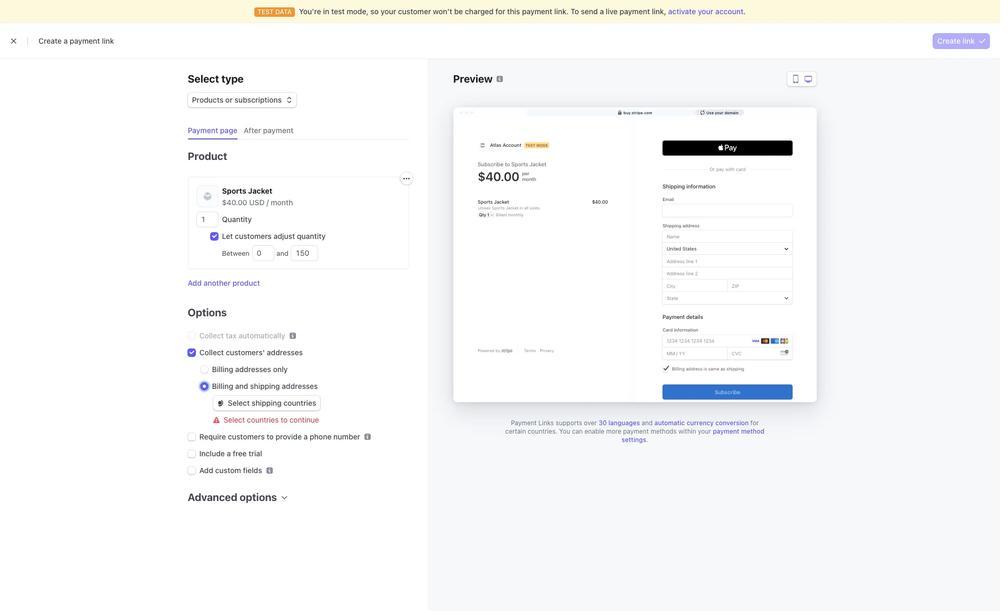 Task type: vqa. For each thing, say whether or not it's contained in the screenshot.
TAB LIST
no



Task type: locate. For each thing, give the bounding box(es) containing it.
subscriptions
[[235, 95, 282, 104]]

1 billing from the top
[[212, 365, 233, 374]]

to inside alert
[[281, 416, 288, 425]]

adjust
[[274, 232, 295, 241]]

you
[[559, 428, 571, 436]]

number
[[334, 433, 360, 442]]

0 vertical spatial countries
[[284, 399, 316, 408]]

add left another
[[188, 279, 202, 288]]

automatic currency conversion link
[[655, 419, 749, 427]]

1 horizontal spatial and
[[275, 249, 290, 258]]

1 vertical spatial payment
[[511, 419, 537, 427]]

countries down select shipping countries button
[[247, 416, 279, 425]]

0 horizontal spatial for
[[496, 7, 506, 16]]

create
[[38, 36, 62, 45], [938, 36, 961, 45]]

collect
[[199, 331, 224, 340], [199, 348, 224, 357]]

collect for collect tax automatically
[[199, 331, 224, 340]]

sports
[[222, 187, 246, 195]]

select shipping countries button
[[213, 396, 321, 411]]

countries up continue
[[284, 399, 316, 408]]

supports
[[556, 419, 582, 427]]

1 link from the left
[[102, 36, 114, 45]]

1 vertical spatial for
[[751, 419, 759, 427]]

collect left tax on the bottom left of page
[[199, 331, 224, 340]]

2 link from the left
[[963, 36, 975, 45]]

create link
[[938, 36, 975, 45]]

2 create from the left
[[938, 36, 961, 45]]

0 horizontal spatial payment
[[188, 126, 218, 135]]

1 vertical spatial to
[[267, 433, 274, 442]]

payment links supports over 30 languages and automatic currency conversion
[[511, 419, 749, 427]]

for
[[496, 7, 506, 16], [751, 419, 759, 427]]

for inside for certain countries. you can enable more payment methods within your
[[751, 419, 759, 427]]

after payment
[[244, 126, 294, 135]]

1 horizontal spatial to
[[281, 416, 288, 425]]

0 vertical spatial billing
[[212, 365, 233, 374]]

tax
[[226, 331, 237, 340]]

for up method
[[751, 419, 759, 427]]

countries.
[[528, 428, 558, 436]]

0 horizontal spatial to
[[267, 433, 274, 442]]

0 vertical spatial customers
[[235, 232, 272, 241]]

2 billing from the top
[[212, 382, 233, 391]]

your down automatic currency conversion link
[[698, 428, 711, 436]]

customers up minimum adjustable quantity number field
[[235, 232, 272, 241]]

1 horizontal spatial payment
[[511, 419, 537, 427]]

0 vertical spatial collect
[[199, 331, 224, 340]]

jacket
[[248, 187, 273, 195]]

1 vertical spatial billing
[[212, 382, 233, 391]]

add down 'include'
[[199, 466, 213, 475]]

links
[[539, 419, 554, 427]]

1 collect from the top
[[199, 331, 224, 340]]

and
[[275, 249, 290, 258], [235, 382, 248, 391], [642, 419, 653, 427]]

billing down customers'
[[212, 365, 233, 374]]

domain
[[725, 110, 739, 115]]

your inside for certain countries. you can enable more payment methods within your
[[698, 428, 711, 436]]

addresses
[[267, 348, 303, 357], [235, 365, 271, 374], [282, 382, 318, 391]]

0 vertical spatial for
[[496, 7, 506, 16]]

and down the adjust
[[275, 249, 290, 258]]

addresses down collect customers' addresses
[[235, 365, 271, 374]]

and up 'methods'
[[642, 419, 653, 427]]

to
[[571, 7, 579, 16]]

2 horizontal spatial and
[[642, 419, 653, 427]]

a
[[600, 7, 604, 16], [64, 36, 68, 45], [304, 433, 308, 442], [227, 449, 231, 458]]

1 vertical spatial add
[[199, 466, 213, 475]]

product
[[233, 279, 260, 288]]

collect left customers'
[[199, 348, 224, 357]]

add for add custom fields
[[199, 466, 213, 475]]

1 vertical spatial countries
[[247, 416, 279, 425]]

products
[[192, 95, 224, 104]]

certain
[[506, 428, 526, 436]]

methods
[[651, 428, 677, 436]]

payment page tab panel
[[179, 140, 413, 520]]

collect for collect customers' addresses
[[199, 348, 224, 357]]

collect tax automatically
[[199, 331, 285, 340]]

billing for billing and shipping addresses
[[212, 382, 233, 391]]

30 languages link
[[599, 419, 640, 427]]

0 vertical spatial to
[[281, 416, 288, 425]]

1 vertical spatial collect
[[199, 348, 224, 357]]

buy.stripe.com
[[624, 110, 653, 115]]

let
[[222, 232, 233, 241]]

0 vertical spatial payment
[[188, 126, 218, 135]]

your
[[381, 7, 396, 16], [698, 7, 714, 16], [715, 110, 724, 115], [698, 428, 711, 436]]

.
[[744, 7, 746, 16], [647, 436, 648, 444]]

create for create link
[[938, 36, 961, 45]]

select inside button
[[228, 399, 250, 408]]

to down select countries to continue
[[267, 433, 274, 442]]

1 vertical spatial customers
[[228, 433, 265, 442]]

1 horizontal spatial link
[[963, 36, 975, 45]]

let customers adjust quantity
[[222, 232, 326, 241]]

add
[[188, 279, 202, 288], [199, 466, 213, 475]]

1 horizontal spatial for
[[751, 419, 759, 427]]

customers up free
[[228, 433, 265, 442]]

select inside alert
[[224, 416, 245, 425]]

payment
[[522, 7, 553, 16], [620, 7, 650, 16], [70, 36, 100, 45], [263, 126, 294, 135], [623, 428, 649, 436], [713, 428, 740, 436]]

0 vertical spatial add
[[188, 279, 202, 288]]

select shipping countries
[[228, 399, 316, 408]]

shipping down billing and shipping addresses
[[252, 399, 282, 408]]

select up products
[[188, 73, 219, 85]]

/
[[267, 198, 269, 207]]

payment left 'page' on the left top of page
[[188, 126, 218, 135]]

0 horizontal spatial link
[[102, 36, 114, 45]]

select for select shipping countries
[[228, 399, 250, 408]]

automatic
[[655, 419, 685, 427]]

0 vertical spatial select
[[188, 73, 219, 85]]

payment method settings link
[[622, 428, 765, 444]]

addresses up only
[[267, 348, 303, 357]]

create inside button
[[938, 36, 961, 45]]

1 vertical spatial .
[[647, 436, 648, 444]]

to up require customers to provide a phone number
[[281, 416, 288, 425]]

1 vertical spatial and
[[235, 382, 248, 391]]

1 horizontal spatial .
[[744, 7, 746, 16]]

0 vertical spatial shipping
[[250, 382, 280, 391]]

add inside button
[[188, 279, 202, 288]]

and down billing addresses only
[[235, 382, 248, 391]]

Minimum adjustable quantity number field
[[253, 246, 274, 261]]

payment inside "button"
[[188, 126, 218, 135]]

test
[[331, 7, 345, 16]]

create a payment link
[[38, 36, 114, 45]]

select down svg icon
[[224, 416, 245, 425]]

custom
[[215, 466, 241, 475]]

0 horizontal spatial .
[[647, 436, 648, 444]]

charged
[[465, 7, 494, 16]]

billing up svg icon
[[212, 382, 233, 391]]

payment link settings tab list
[[184, 122, 409, 140]]

2 collect from the top
[[199, 348, 224, 357]]

select right svg icon
[[228, 399, 250, 408]]

0 horizontal spatial create
[[38, 36, 62, 45]]

$40.00
[[222, 198, 247, 207]]

1 horizontal spatial countries
[[284, 399, 316, 408]]

1 vertical spatial shipping
[[252, 399, 282, 408]]

payment up certain
[[511, 419, 537, 427]]

countries inside select shipping countries button
[[284, 399, 316, 408]]

0 vertical spatial and
[[275, 249, 290, 258]]

2 vertical spatial select
[[224, 416, 245, 425]]

1 create from the left
[[38, 36, 62, 45]]

for left this
[[496, 7, 506, 16]]

to for continue
[[281, 416, 288, 425]]

your right use
[[715, 110, 724, 115]]

2 vertical spatial addresses
[[282, 382, 318, 391]]

addresses down only
[[282, 382, 318, 391]]

0 horizontal spatial countries
[[247, 416, 279, 425]]

won't
[[433, 7, 453, 16]]

shipping up select shipping countries button
[[250, 382, 280, 391]]

customers
[[235, 232, 272, 241], [228, 433, 265, 442]]

1 horizontal spatial create
[[938, 36, 961, 45]]

link
[[102, 36, 114, 45], [963, 36, 975, 45]]

svg image
[[217, 400, 224, 407]]

require
[[199, 433, 226, 442]]

countries
[[284, 399, 316, 408], [247, 416, 279, 425]]

1 vertical spatial select
[[228, 399, 250, 408]]



Task type: describe. For each thing, give the bounding box(es) containing it.
between
[[222, 249, 252, 258]]

continue
[[290, 416, 319, 425]]

select countries to continue
[[224, 416, 319, 425]]

fields
[[243, 466, 262, 475]]

use
[[707, 110, 714, 115]]

options
[[240, 492, 277, 504]]

payment inside for certain countries. you can enable more payment methods within your
[[623, 428, 649, 436]]

advanced options
[[188, 492, 277, 504]]

free
[[233, 449, 247, 458]]

trial
[[249, 449, 262, 458]]

quantity
[[297, 232, 326, 241]]

your right activate
[[698, 7, 714, 16]]

only
[[273, 365, 288, 374]]

enable
[[585, 428, 605, 436]]

send
[[581, 7, 598, 16]]

link inside create link button
[[963, 36, 975, 45]]

quantity
[[222, 215, 252, 224]]

usd
[[249, 198, 265, 207]]

payment inside payment method settings
[[713, 428, 740, 436]]

Maximum adjustable quantity number field
[[291, 246, 318, 261]]

billing and shipping addresses
[[212, 382, 318, 391]]

activate
[[669, 7, 696, 16]]

after
[[244, 126, 261, 135]]

0 vertical spatial addresses
[[267, 348, 303, 357]]

select for select countries to continue
[[224, 416, 245, 425]]

this
[[507, 7, 520, 16]]

require customers to provide a phone number
[[199, 433, 360, 442]]

more
[[606, 428, 622, 436]]

create for create a payment link
[[38, 36, 62, 45]]

Quantity number field
[[197, 212, 218, 227]]

can
[[572, 428, 583, 436]]

over
[[584, 419, 597, 427]]

0 vertical spatial .
[[744, 7, 746, 16]]

account
[[716, 7, 744, 16]]

or
[[225, 95, 233, 104]]

within
[[679, 428, 697, 436]]

svg image
[[403, 176, 410, 182]]

billing for billing addresses only
[[212, 365, 233, 374]]

product
[[188, 150, 227, 162]]

mode,
[[347, 7, 369, 16]]

for certain countries. you can enable more payment methods within your
[[506, 419, 759, 436]]

payment for payment links supports over 30 languages and automatic currency conversion
[[511, 419, 537, 427]]

settings
[[622, 436, 647, 444]]

currency
[[687, 419, 714, 427]]

products or subscriptions button
[[188, 91, 297, 107]]

type
[[221, 73, 244, 85]]

1 vertical spatial addresses
[[235, 365, 271, 374]]

after payment button
[[240, 122, 300, 140]]

billing addresses only
[[212, 365, 288, 374]]

provide
[[276, 433, 302, 442]]

link,
[[652, 7, 667, 16]]

customers for let
[[235, 232, 272, 241]]

preview
[[453, 73, 493, 85]]

2 vertical spatial and
[[642, 419, 653, 427]]

be
[[454, 7, 463, 16]]

customers for require
[[228, 433, 265, 442]]

30
[[599, 419, 607, 427]]

conversion
[[716, 419, 749, 427]]

another
[[204, 279, 231, 288]]

advanced
[[188, 492, 237, 504]]

add custom fields
[[199, 466, 262, 475]]

link.
[[555, 7, 569, 16]]

to for provide
[[267, 433, 274, 442]]

advanced options button
[[184, 485, 288, 505]]

automatically
[[239, 331, 285, 340]]

add for add another product
[[188, 279, 202, 288]]

use your domain button
[[696, 110, 744, 115]]

phone
[[310, 433, 332, 442]]

products or subscriptions
[[192, 95, 282, 104]]

use your domain
[[707, 110, 739, 115]]

payment page
[[188, 126, 238, 135]]

shipping inside button
[[252, 399, 282, 408]]

select countries to continue alert
[[213, 415, 409, 426]]

you're
[[299, 7, 321, 16]]

options
[[188, 307, 227, 319]]

select for select type
[[188, 73, 219, 85]]

include a free trial
[[199, 449, 262, 458]]

method
[[741, 428, 765, 436]]

languages
[[609, 419, 640, 427]]

payment inside button
[[263, 126, 294, 135]]

countries inside select countries to continue alert
[[247, 416, 279, 425]]

add another product button
[[188, 278, 260, 289]]

include
[[199, 449, 225, 458]]

add another product
[[188, 279, 260, 288]]

payment page button
[[184, 122, 244, 140]]

activate your account link
[[669, 7, 744, 16]]

sports jacket $40.00 usd / month
[[222, 187, 293, 207]]

payment for payment page
[[188, 126, 218, 135]]

your right so
[[381, 7, 396, 16]]

collect customers' addresses
[[199, 348, 303, 357]]

create link button
[[934, 33, 990, 48]]

payment method settings
[[622, 428, 765, 444]]

you're in test mode, so your customer won't be charged for this payment link. to send a live payment link, activate your account .
[[299, 7, 746, 16]]

page
[[220, 126, 238, 135]]

in
[[323, 7, 329, 16]]

month
[[271, 198, 293, 207]]

your inside button
[[715, 110, 724, 115]]

live
[[606, 7, 618, 16]]

customers'
[[226, 348, 265, 357]]

select type
[[188, 73, 244, 85]]

0 horizontal spatial and
[[235, 382, 248, 391]]



